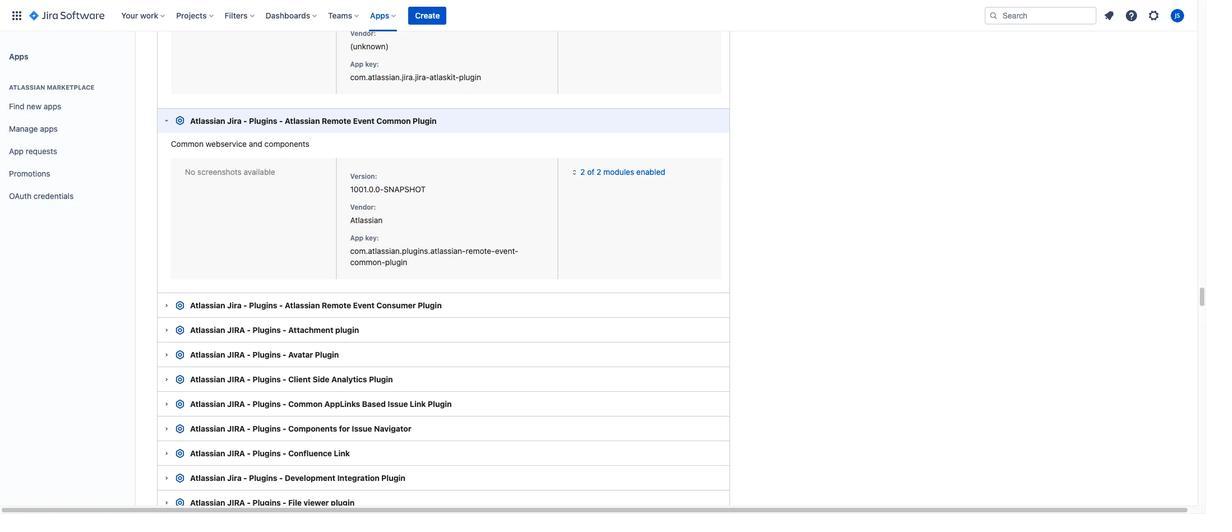 Task type: locate. For each thing, give the bounding box(es) containing it.
plugins for atlassian jira - plugins - development integration plugin
[[249, 474, 277, 483]]

plugins for atlassian jira - plugins - client side analytics plugin
[[253, 375, 281, 385]]

app
[[350, 60, 364, 69], [9, 146, 24, 156], [350, 234, 364, 242]]

promotions link
[[4, 163, 130, 185]]

0 vertical spatial remote
[[322, 116, 351, 126]]

consumer
[[377, 301, 416, 310]]

atlassian
[[9, 84, 45, 91], [190, 116, 225, 126], [285, 116, 320, 126], [350, 215, 383, 225], [190, 301, 225, 310], [285, 301, 320, 310], [190, 326, 225, 335], [190, 350, 225, 360], [190, 375, 225, 385], [190, 400, 225, 409], [190, 424, 225, 434], [190, 449, 225, 459], [190, 474, 225, 483], [190, 498, 225, 508]]

2 key: from the top
[[365, 234, 379, 242]]

common up no
[[171, 139, 204, 149]]

available
[[244, 167, 275, 177]]

app down '(unknown)'
[[350, 60, 364, 69]]

2 right of
[[597, 167, 602, 177]]

7 jira from the top
[[227, 498, 245, 508]]

app inside the app requests link
[[9, 146, 24, 156]]

teams
[[328, 10, 352, 20]]

2 vertical spatial jira
[[227, 474, 242, 483]]

0 vertical spatial jira
[[227, 116, 242, 126]]

jira
[[227, 116, 242, 126], [227, 301, 242, 310], [227, 474, 242, 483]]

0 horizontal spatial apps
[[9, 51, 28, 61]]

sidebar navigation image
[[122, 45, 147, 67]]

1 2 from the left
[[581, 167, 585, 177]]

webservice
[[206, 139, 247, 149]]

atlassian marketplace group
[[4, 72, 130, 211]]

link up navigator
[[410, 400, 426, 409]]

1 vertical spatial key:
[[365, 234, 379, 242]]

0 vertical spatial apps
[[370, 10, 390, 20]]

2 jira from the top
[[227, 350, 245, 360]]

plugins down atlassian jira - plugins - confluence link
[[249, 474, 277, 483]]

2 jira from the top
[[227, 301, 242, 310]]

jira software image
[[29, 9, 104, 22], [29, 9, 104, 22]]

find new apps link
[[4, 95, 130, 118]]

vendor: up '(unknown)'
[[350, 29, 376, 38]]

event for consumer
[[353, 301, 375, 310]]

atlassian inside group
[[9, 84, 45, 91]]

plugins up atlassian jira - plugins - attachment plugin
[[249, 301, 277, 310]]

1 horizontal spatial apps
[[370, 10, 390, 20]]

event
[[353, 116, 375, 126], [353, 301, 375, 310]]

your
[[121, 10, 138, 20]]

0 vertical spatial event
[[353, 116, 375, 126]]

1 vertical spatial vendor:
[[350, 203, 376, 211]]

jira up common webservice and components
[[227, 116, 242, 126]]

5 jira from the top
[[227, 424, 245, 434]]

1 jira from the top
[[227, 326, 245, 335]]

2 vendor: from the top
[[350, 203, 376, 211]]

plugin
[[413, 116, 437, 126], [418, 301, 442, 310], [315, 350, 339, 360], [369, 375, 393, 385], [428, 400, 452, 409], [382, 474, 406, 483]]

teams button
[[325, 6, 364, 24]]

dashboards button
[[262, 6, 322, 24]]

client
[[288, 375, 311, 385]]

app inside app key: com.atlassian.plugins.atlassian-remote-event- common-plugin
[[350, 234, 364, 242]]

plugins up and at the top
[[249, 116, 277, 126]]

settings image
[[1148, 9, 1161, 22]]

atlassian jira - plugins - client side analytics plugin
[[190, 375, 393, 385]]

1 jira from the top
[[227, 116, 242, 126]]

1 vertical spatial issue
[[352, 424, 372, 434]]

0 vertical spatial common
[[377, 116, 411, 126]]

common down "com.atlassian.jira.jira-"
[[377, 116, 411, 126]]

apps up 'vendor: (unknown)'
[[370, 10, 390, 20]]

plugins down atlassian jira - plugins - attachment plugin
[[253, 350, 281, 360]]

apps
[[44, 101, 61, 111], [40, 124, 58, 133]]

components
[[288, 424, 337, 434]]

snapshot
[[384, 185, 426, 194]]

viewer
[[304, 498, 329, 508]]

your profile and settings image
[[1171, 9, 1185, 22]]

plugins left file
[[253, 498, 281, 508]]

plugins for atlassian jira - plugins - avatar plugin
[[253, 350, 281, 360]]

apps up "requests"
[[40, 124, 58, 133]]

1 vertical spatial link
[[334, 449, 350, 459]]

manage apps link
[[4, 118, 130, 140]]

remote
[[322, 116, 351, 126], [322, 301, 351, 310]]

issue right based
[[388, 400, 408, 409]]

jira for atlassian jira - plugins - atlassian remote event consumer plugin
[[227, 301, 242, 310]]

remote-
[[466, 246, 495, 256]]

1 vendor: from the top
[[350, 29, 376, 38]]

apps right the new
[[44, 101, 61, 111]]

event down "com.atlassian.jira.jira-"
[[353, 116, 375, 126]]

banner containing your work
[[0, 0, 1198, 31]]

navigator
[[374, 424, 412, 434]]

atlassian jira - plugins - atlassian remote event consumer plugin
[[190, 301, 442, 310]]

common-
[[350, 257, 385, 267]]

1 vertical spatial jira
[[227, 301, 242, 310]]

common up atlassian jira - plugins - components for issue navigator
[[288, 400, 323, 409]]

plugins
[[249, 116, 277, 126], [249, 301, 277, 310], [253, 326, 281, 335], [253, 350, 281, 360], [253, 375, 281, 385], [253, 400, 281, 409], [253, 424, 281, 434], [253, 449, 281, 459], [249, 474, 277, 483], [253, 498, 281, 508]]

app for app key: com.atlassian.jira.jira-atlaskit-plugin
[[350, 60, 364, 69]]

com.atlassian.plugins.atlassian-
[[350, 246, 466, 256]]

0 vertical spatial app
[[350, 60, 364, 69]]

oauth credentials
[[9, 191, 74, 201]]

1 horizontal spatial 2
[[597, 167, 602, 177]]

0 horizontal spatial link
[[334, 449, 350, 459]]

1001.0.0-
[[350, 185, 384, 194]]

remote for consumer
[[322, 301, 351, 310]]

apps down appswitcher icon at the left
[[9, 51, 28, 61]]

0 vertical spatial key:
[[365, 60, 379, 69]]

0 horizontal spatial issue
[[352, 424, 372, 434]]

-
[[244, 116, 247, 126], [279, 116, 283, 126], [244, 301, 247, 310], [279, 301, 283, 310], [247, 326, 251, 335], [283, 326, 287, 335], [247, 350, 251, 360], [283, 350, 287, 360], [247, 375, 251, 385], [283, 375, 287, 385], [247, 400, 251, 409], [283, 400, 287, 409], [247, 424, 251, 434], [283, 424, 287, 434], [247, 449, 251, 459], [283, 449, 287, 459], [244, 474, 247, 483], [279, 474, 283, 483], [247, 498, 251, 508], [283, 498, 287, 508]]

app down atlassian link
[[350, 234, 364, 242]]

0 horizontal spatial common
[[171, 139, 204, 149]]

manage
[[9, 124, 38, 133]]

0 vertical spatial apps
[[44, 101, 61, 111]]

jira down atlassian jira - plugins - confluence link
[[227, 474, 242, 483]]

apps button
[[367, 6, 401, 24]]

atlassian jira - plugins - attachment plugin
[[190, 326, 359, 335]]

1 vertical spatial event
[[353, 301, 375, 310]]

key: for atlassian
[[365, 234, 379, 242]]

issue
[[388, 400, 408, 409], [352, 424, 372, 434]]

remote for common
[[322, 116, 351, 126]]

apps inside manage apps 'link'
[[40, 124, 58, 133]]

jira for atlassian jira - plugins - attachment plugin
[[227, 326, 245, 335]]

link
[[410, 400, 426, 409], [334, 449, 350, 459]]

0 vertical spatial vendor:
[[350, 29, 376, 38]]

plugins for atlassian jira - plugins - confluence link
[[253, 449, 281, 459]]

vendor:
[[350, 29, 376, 38], [350, 203, 376, 211]]

2 2 from the left
[[597, 167, 602, 177]]

apps
[[370, 10, 390, 20], [9, 51, 28, 61]]

key: down '(unknown)'
[[365, 60, 379, 69]]

atlassian link
[[350, 215, 383, 225]]

promotions
[[9, 169, 50, 178]]

2 vertical spatial app
[[350, 234, 364, 242]]

2 remote from the top
[[322, 301, 351, 310]]

plugins up atlassian jira - plugins - confluence link
[[253, 424, 281, 434]]

vendor: (unknown)
[[350, 29, 389, 51]]

plugins up atlassian jira - plugins - avatar plugin
[[253, 326, 281, 335]]

jira
[[227, 326, 245, 335], [227, 350, 245, 360], [227, 375, 245, 385], [227, 400, 245, 409], [227, 424, 245, 434], [227, 449, 245, 459], [227, 498, 245, 508]]

primary element
[[7, 0, 985, 31]]

2 left of
[[581, 167, 585, 177]]

1 horizontal spatial issue
[[388, 400, 408, 409]]

app inside 'app key: com.atlassian.jira.jira-atlaskit-plugin'
[[350, 60, 364, 69]]

Search field
[[985, 6, 1097, 24]]

atlassian for atlassian jira - plugins - atlassian remote event common plugin
[[190, 116, 225, 126]]

common webservice and components
[[171, 139, 310, 149]]

vendor: inside 'vendor: (unknown)'
[[350, 29, 376, 38]]

key: inside app key: com.atlassian.plugins.atlassian-remote-event- common-plugin
[[365, 234, 379, 242]]

atlassian jira - plugins - atlassian remote event common plugin
[[190, 116, 437, 126]]

projects
[[176, 10, 207, 20]]

plugin
[[459, 72, 481, 82], [385, 257, 408, 267], [335, 326, 359, 335], [331, 498, 355, 508]]

2 horizontal spatial common
[[377, 116, 411, 126]]

vendor: inside vendor: atlassian
[[350, 203, 376, 211]]

app down manage
[[9, 146, 24, 156]]

plugins down "atlassian jira - plugins - client side analytics plugin"
[[253, 400, 281, 409]]

enabled
[[637, 167, 666, 177]]

1 vertical spatial common
[[171, 139, 204, 149]]

1 horizontal spatial common
[[288, 400, 323, 409]]

2
[[581, 167, 585, 177], [597, 167, 602, 177]]

atlassian jira - plugins - file viewer plugin
[[190, 498, 355, 508]]

issue right for
[[352, 424, 372, 434]]

1 event from the top
[[353, 116, 375, 126]]

6 jira from the top
[[227, 449, 245, 459]]

projects button
[[173, 6, 218, 24]]

4 jira from the top
[[227, 400, 245, 409]]

1 key: from the top
[[365, 60, 379, 69]]

3 jira from the top
[[227, 375, 245, 385]]

plugins up atlassian jira - plugins - development integration plugin
[[253, 449, 281, 459]]

banner
[[0, 0, 1198, 31]]

development
[[285, 474, 336, 483]]

key: inside 'app key: com.atlassian.jira.jira-atlaskit-plugin'
[[365, 60, 379, 69]]

0 horizontal spatial 2
[[581, 167, 585, 177]]

modules
[[604, 167, 635, 177]]

1 horizontal spatial link
[[410, 400, 426, 409]]

key: down atlassian link
[[365, 234, 379, 242]]

notifications image
[[1103, 9, 1117, 22]]

jira for atlassian jira - plugins - atlassian remote event common plugin
[[227, 116, 242, 126]]

1 vertical spatial remote
[[322, 301, 351, 310]]

link down for
[[334, 449, 350, 459]]

plugin inside app key: com.atlassian.plugins.atlassian-remote-event- common-plugin
[[385, 257, 408, 267]]

jira for atlassian jira - plugins - components for issue navigator
[[227, 424, 245, 434]]

3 jira from the top
[[227, 474, 242, 483]]

plugins for atlassian jira - plugins - atlassian remote event consumer plugin
[[249, 301, 277, 310]]

credentials
[[34, 191, 74, 201]]

event-
[[495, 246, 519, 256]]

filters button
[[221, 6, 259, 24]]

1 vertical spatial app
[[9, 146, 24, 156]]

2 event from the top
[[353, 301, 375, 310]]

no screenshots available
[[185, 167, 275, 177]]

1 vertical spatial apps
[[40, 124, 58, 133]]

your work
[[121, 10, 158, 20]]

plugins down atlassian jira - plugins - avatar plugin
[[253, 375, 281, 385]]

vendor: up atlassian link
[[350, 203, 376, 211]]

jira up atlassian jira - plugins - attachment plugin
[[227, 301, 242, 310]]

1 remote from the top
[[322, 116, 351, 126]]

version:
[[350, 172, 377, 181]]

event left consumer
[[353, 301, 375, 310]]



Task type: vqa. For each thing, say whether or not it's contained in the screenshot.
items
no



Task type: describe. For each thing, give the bounding box(es) containing it.
1001.0.0
[[350, 11, 380, 20]]

atlassian for atlassian jira - plugins - development integration plugin
[[190, 474, 225, 483]]

plugins for atlassian jira - plugins - file viewer plugin
[[253, 498, 281, 508]]

event for common
[[353, 116, 375, 126]]

vendor: atlassian
[[350, 203, 383, 225]]

key: for (unknown)
[[365, 60, 379, 69]]

app for app key: com.atlassian.plugins.atlassian-remote-event- common-plugin
[[350, 234, 364, 242]]

atlassian jira - plugins - common applinks based issue link plugin
[[190, 400, 452, 409]]

atlaskit-
[[430, 72, 459, 82]]

apps inside find new apps link
[[44, 101, 61, 111]]

jira for atlassian jira - plugins - development integration plugin
[[227, 474, 242, 483]]

screenshots
[[197, 167, 242, 177]]

marketplace
[[47, 84, 94, 91]]

plugins for atlassian jira - plugins - components for issue navigator
[[253, 424, 281, 434]]

confluence
[[288, 449, 332, 459]]

of
[[588, 167, 595, 177]]

create button
[[409, 6, 447, 24]]

based
[[362, 400, 386, 409]]

com.atlassian.jira.jira-
[[350, 72, 430, 82]]

filters
[[225, 10, 248, 20]]

manage apps
[[9, 124, 58, 133]]

plugins for atlassian jira - plugins - atlassian remote event common plugin
[[249, 116, 277, 126]]

atlassian for atlassian jira - plugins - atlassian remote event consumer plugin
[[190, 301, 225, 310]]

vendor: for (unknown)
[[350, 29, 376, 38]]

file
[[288, 498, 302, 508]]

app requests
[[9, 146, 57, 156]]

jira for atlassian jira - plugins - file viewer plugin
[[227, 498, 245, 508]]

2 vertical spatial common
[[288, 400, 323, 409]]

work
[[140, 10, 158, 20]]

app key: com.atlassian.jira.jira-atlaskit-plugin
[[350, 60, 481, 82]]

integration
[[337, 474, 380, 483]]

atlassian for atlassian marketplace
[[9, 84, 45, 91]]

analytics
[[332, 375, 367, 385]]

app requests link
[[4, 140, 130, 163]]

oauth
[[9, 191, 32, 201]]

atlassian for atlassian jira - plugins - file viewer plugin
[[190, 498, 225, 508]]

components
[[265, 139, 310, 149]]

plugins for atlassian jira - plugins - common applinks based issue link plugin
[[253, 400, 281, 409]]

plugin inside 'app key: com.atlassian.jira.jira-atlaskit-plugin'
[[459, 72, 481, 82]]

appswitcher icon image
[[10, 9, 24, 22]]

atlassian for atlassian jira - plugins - confluence link
[[190, 449, 225, 459]]

and
[[249, 139, 263, 149]]

atlassian for atlassian jira - plugins - common applinks based issue link plugin
[[190, 400, 225, 409]]

avatar
[[288, 350, 313, 360]]

find
[[9, 101, 24, 111]]

help image
[[1125, 9, 1139, 22]]

apps inside popup button
[[370, 10, 390, 20]]

attachment
[[288, 326, 334, 335]]

atlassian for atlassian jira - plugins - attachment plugin
[[190, 326, 225, 335]]

jira for atlassian jira - plugins - confluence link
[[227, 449, 245, 459]]

applinks
[[325, 400, 360, 409]]

jira for atlassian jira - plugins - client side analytics plugin
[[227, 375, 245, 385]]

atlassian jira - plugins - confluence link
[[190, 449, 350, 459]]

plugins for atlassian jira - plugins - attachment plugin
[[253, 326, 281, 335]]

atlassian jira - plugins - components for issue navigator
[[190, 424, 412, 434]]

0 vertical spatial issue
[[388, 400, 408, 409]]

dashboards
[[266, 10, 310, 20]]

atlassian for atlassian jira - plugins - components for issue navigator
[[190, 424, 225, 434]]

find new apps
[[9, 101, 61, 111]]

(unknown)
[[350, 42, 389, 51]]

create
[[415, 10, 440, 20]]

side
[[313, 375, 330, 385]]

oauth credentials link
[[4, 185, 130, 208]]

1 vertical spatial apps
[[9, 51, 28, 61]]

app for app requests
[[9, 146, 24, 156]]

vendor: for atlassian
[[350, 203, 376, 211]]

version: 1001.0.0-snapshot
[[350, 172, 426, 194]]

atlassian jira - plugins - development integration plugin
[[190, 474, 406, 483]]

atlassian jira - plugins - avatar plugin
[[190, 350, 339, 360]]

atlassian for atlassian jira - plugins - client side analytics plugin
[[190, 375, 225, 385]]

atlassian for atlassian jira - plugins - avatar plugin
[[190, 350, 225, 360]]

search image
[[990, 11, 999, 20]]

no
[[185, 167, 195, 177]]

0 vertical spatial link
[[410, 400, 426, 409]]

jira for atlassian jira - plugins - avatar plugin
[[227, 350, 245, 360]]

2 of 2 modules enabled link
[[571, 167, 666, 177]]

2 of 2 modules enabled
[[581, 167, 666, 177]]

app key: com.atlassian.plugins.atlassian-remote-event- common-plugin
[[350, 234, 519, 267]]

requests
[[26, 146, 57, 156]]

your work button
[[118, 6, 170, 24]]

atlassian marketplace
[[9, 84, 94, 91]]

new
[[27, 101, 42, 111]]

for
[[339, 424, 350, 434]]

jira for atlassian jira - plugins - common applinks based issue link plugin
[[227, 400, 245, 409]]



